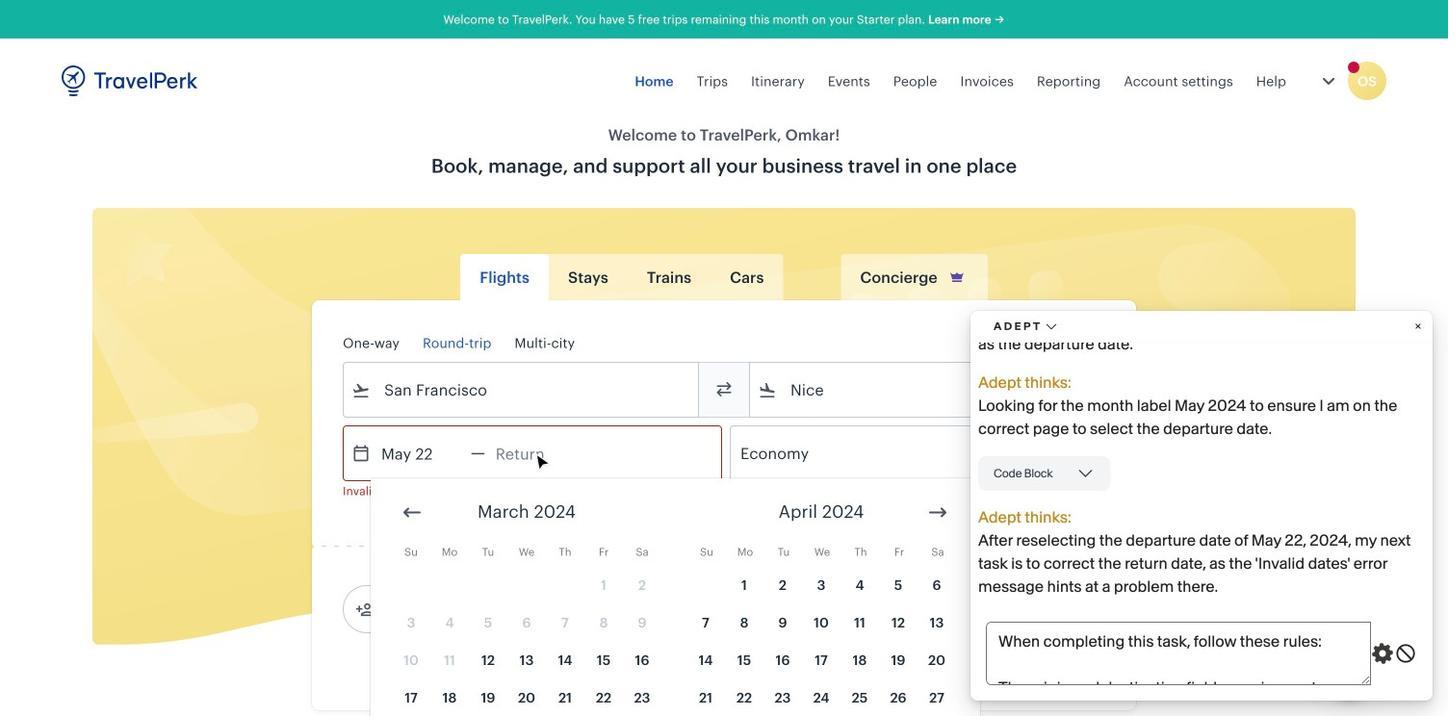 Task type: locate. For each thing, give the bounding box(es) containing it.
calendar application
[[371, 479, 1449, 717]]

Add first traveler search field
[[375, 594, 575, 625]]

move forward to switch to the next month. image
[[927, 501, 950, 524]]

Return text field
[[485, 427, 585, 481]]

From search field
[[371, 375, 673, 405]]



Task type: describe. For each thing, give the bounding box(es) containing it.
move backward to switch to the previous month. image
[[401, 501, 424, 524]]

Depart text field
[[371, 427, 471, 481]]

To search field
[[777, 375, 1080, 405]]



